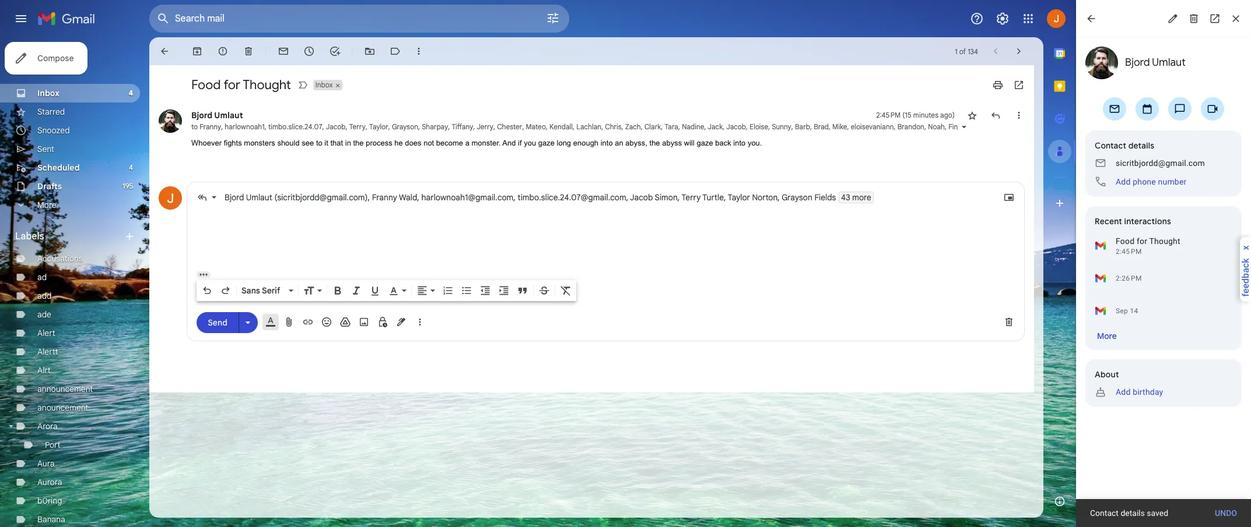 Task type: locate. For each thing, give the bounding box(es) containing it.
0 horizontal spatial taylor
[[369, 122, 388, 131]]

he
[[394, 139, 403, 148]]

4 for inbox
[[129, 89, 133, 97]]

insert emoji ‪(⌘⇧2)‬ image
[[321, 317, 332, 328]]

harlownoah1@gmail.com
[[421, 192, 513, 203]]

that
[[330, 139, 343, 148]]

0 horizontal spatial the
[[353, 139, 364, 148]]

0 vertical spatial franny
[[200, 122, 221, 131]]

umlaut up the harlownoah1
[[214, 110, 243, 121]]

1 vertical spatial grayson
[[782, 192, 812, 203]]

1
[[955, 47, 957, 56]]

None search field
[[149, 5, 569, 33]]

attach files image
[[283, 317, 295, 328]]

undo ‪(⌘z)‬ image
[[201, 285, 213, 297]]

delete image
[[243, 45, 254, 57]]

aura link
[[37, 459, 55, 470]]

to franny , harlownoah1 , timbo.slice.24.07 , jacob , terry , taylor , grayson , sharpay , tiffany , jerry , chester , mateo , kendall , lachlan , chris , zach , clark , tara , nadine , jack , jacob , eloise , sunny , barb , brad , mike , eloisevaniann , brandon , noah , fin ,
[[191, 122, 961, 131]]

archive image
[[191, 45, 203, 57]]

1 horizontal spatial into
[[733, 139, 746, 148]]

enough
[[573, 139, 598, 148]]

2 horizontal spatial jacob
[[726, 122, 746, 131]]

strikethrough ‪(⌘⇧x)‬ image
[[538, 285, 550, 297]]

port link
[[45, 440, 60, 451]]

taylor
[[369, 122, 388, 131], [728, 192, 750, 203]]

whoever fights monsters should see to it that in the process he does not become a monster. and if you gaze long enough into an abyss, the abyss will gaze back into you.
[[191, 139, 762, 148]]

1 vertical spatial taylor
[[728, 192, 750, 203]]

numbered list ‪(⌘⇧7)‬ image
[[442, 285, 454, 297]]

indent less ‪(⌘[)‬ image
[[479, 285, 491, 297]]

gaze right you
[[538, 139, 555, 148]]

ade link
[[37, 310, 51, 320]]

terry up in
[[349, 122, 366, 131]]

into
[[601, 139, 613, 148], [733, 139, 746, 148]]

(sicritbjordd@gmail.com)
[[274, 192, 368, 203]]

0 horizontal spatial bjord
[[191, 110, 212, 121]]

should
[[277, 139, 300, 148]]

settings image
[[996, 12, 1010, 26]]

anouncement
[[37, 403, 88, 414]]

indent more ‪(⌘])‬ image
[[498, 285, 510, 297]]

0 horizontal spatial inbox
[[37, 88, 59, 99]]

jacob up that
[[326, 122, 346, 131]]

1 vertical spatial umlaut
[[246, 192, 272, 203]]

4
[[129, 89, 133, 97], [129, 163, 133, 172]]

grayson
[[392, 122, 418, 131], [782, 192, 812, 203]]

sunny
[[772, 122, 791, 131]]

the
[[353, 139, 364, 148], [649, 139, 660, 148]]

ad link
[[37, 272, 47, 283]]

inbox down add to tasks image
[[315, 80, 333, 89]]

terry left turtle
[[681, 192, 701, 203]]

zach
[[625, 122, 641, 131]]

0 horizontal spatial gaze
[[538, 139, 555, 148]]

sans serif
[[241, 286, 280, 296]]

inbox inside button
[[315, 80, 333, 89]]

1 horizontal spatial jacob
[[630, 192, 653, 203]]

1 horizontal spatial the
[[649, 139, 660, 148]]

banana link
[[37, 515, 65, 525]]

starred
[[37, 107, 65, 117]]

more send options image
[[242, 317, 254, 329]]

taylor up process
[[369, 122, 388, 131]]

taylor right turtle
[[728, 192, 750, 203]]

announcement
[[37, 384, 93, 395]]

0 horizontal spatial terry
[[349, 122, 366, 131]]

monsters
[[244, 139, 275, 148]]

harlownoah1
[[225, 122, 265, 131]]

mark as unread image
[[278, 45, 289, 57]]

0 horizontal spatial into
[[601, 139, 613, 148]]

more image
[[413, 45, 425, 57]]

main menu image
[[14, 12, 28, 26]]

clark
[[644, 122, 661, 131]]

labels
[[15, 231, 44, 243]]

inbox link
[[37, 88, 59, 99]]

if
[[518, 139, 522, 148]]

grayson up he
[[392, 122, 418, 131]]

0 vertical spatial grayson
[[392, 122, 418, 131]]

alertt link
[[37, 347, 58, 358]]

inbox inside labels navigation
[[37, 88, 59, 99]]

1 of 134
[[955, 47, 978, 56]]

0 vertical spatial taylor
[[369, 122, 388, 131]]

add
[[37, 291, 52, 302]]

the right in
[[353, 139, 364, 148]]

,
[[221, 122, 223, 131], [265, 122, 266, 131], [322, 122, 324, 131], [346, 122, 347, 131], [366, 122, 367, 131], [388, 122, 390, 131], [418, 122, 420, 131], [448, 122, 450, 131], [473, 122, 475, 131], [493, 122, 495, 131], [522, 122, 524, 131], [546, 122, 548, 131], [573, 122, 575, 131], [601, 122, 603, 131], [622, 122, 623, 131], [641, 122, 643, 131], [661, 122, 663, 131], [678, 122, 680, 131], [704, 122, 706, 131], [723, 122, 725, 131], [746, 122, 748, 131], [768, 122, 770, 131], [791, 122, 793, 131], [810, 122, 812, 131], [829, 122, 831, 131], [847, 122, 849, 131], [894, 122, 896, 131], [924, 122, 926, 131], [945, 122, 947, 131], [958, 122, 960, 131], [973, 122, 976, 131], [1037, 122, 1040, 131], [1050, 122, 1054, 131], [1066, 122, 1069, 131], [1104, 122, 1108, 131], [1125, 122, 1129, 131], [1150, 122, 1154, 131], [1170, 122, 1174, 131], [368, 192, 370, 203], [417, 192, 419, 203], [513, 192, 516, 203], [626, 192, 628, 203], [678, 192, 680, 203], [724, 192, 726, 203], [778, 192, 780, 203]]

2 gaze from the left
[[697, 139, 713, 148]]

jacob left simon
[[630, 192, 653, 203]]

timbo.slice.24.07@gmail.com
[[518, 192, 626, 203]]

gaze
[[538, 139, 555, 148], [697, 139, 713, 148]]

franny
[[200, 122, 221, 131], [372, 192, 397, 203]]

to left it
[[316, 139, 322, 148]]

the down clark
[[649, 139, 660, 148]]

1 horizontal spatial inbox
[[315, 80, 333, 89]]

into left an
[[601, 139, 613, 148]]

franny left wald
[[372, 192, 397, 203]]

0 vertical spatial bjord
[[191, 110, 212, 121]]

1 horizontal spatial gaze
[[697, 139, 713, 148]]

minutes
[[913, 111, 938, 120]]

gaze right will
[[697, 139, 713, 148]]

0 vertical spatial to
[[191, 122, 198, 131]]

move to image
[[364, 45, 376, 57]]

ade
[[37, 310, 51, 320]]

does
[[405, 139, 421, 148]]

brandon
[[897, 122, 924, 131]]

and
[[502, 139, 516, 148]]

to up whoever
[[191, 122, 198, 131]]

0 horizontal spatial grayson
[[392, 122, 418, 131]]

0 horizontal spatial umlaut
[[214, 110, 243, 121]]

not
[[424, 139, 434, 148]]

2:45 pm
[[876, 111, 901, 120]]

1 vertical spatial bjord
[[225, 192, 244, 203]]

bjord up whoever
[[191, 110, 212, 121]]

jacob
[[326, 122, 346, 131], [726, 122, 746, 131], [630, 192, 653, 203]]

drafts link
[[37, 181, 62, 192]]

franny down bjord umlaut
[[200, 122, 221, 131]]

1 vertical spatial franny
[[372, 192, 397, 203]]

umlaut down monsters on the top left of page
[[246, 192, 272, 203]]

lachlan
[[576, 122, 601, 131]]

alrt
[[37, 366, 51, 376]]

1 horizontal spatial umlaut
[[246, 192, 272, 203]]

bjord umlaut
[[191, 110, 243, 121]]

0 vertical spatial umlaut
[[214, 110, 243, 121]]

report spam image
[[217, 45, 229, 57]]

1 horizontal spatial bjord
[[225, 192, 244, 203]]

2:45 pm (15 minutes ago)
[[876, 111, 955, 120]]

italic ‪(⌘i)‬ image
[[351, 285, 362, 297]]

2 into from the left
[[733, 139, 746, 148]]

1 horizontal spatial to
[[316, 139, 322, 148]]

tab list
[[1043, 37, 1076, 486]]

eloise
[[750, 122, 768, 131]]

arora link
[[37, 422, 58, 432]]

1 horizontal spatial grayson
[[782, 192, 812, 203]]

grayson left fields
[[782, 192, 812, 203]]

turtle
[[702, 192, 724, 203]]

more button
[[0, 196, 140, 215]]

scheduled link
[[37, 163, 80, 173]]

inbox for inbox link
[[37, 88, 59, 99]]

1 horizontal spatial terry
[[681, 192, 701, 203]]

become
[[436, 139, 463, 148]]

bjord
[[191, 110, 212, 121], [225, 192, 244, 203]]

into left you.
[[733, 139, 746, 148]]

jacob up back at top
[[726, 122, 746, 131]]

support image
[[970, 12, 984, 26]]

inbox
[[315, 80, 333, 89], [37, 88, 59, 99]]

side panel section
[[1043, 37, 1076, 519]]

1 horizontal spatial franny
[[372, 192, 397, 203]]

jack
[[708, 122, 723, 131]]

umlaut for bjord umlaut
[[214, 110, 243, 121]]

mike
[[832, 122, 847, 131]]

1 vertical spatial 4
[[129, 163, 133, 172]]

insert files using drive image
[[339, 317, 351, 328]]

fights
[[224, 139, 242, 148]]

redo ‪(⌘y)‬ image
[[220, 285, 232, 297]]

0 vertical spatial terry
[[349, 122, 366, 131]]

1 vertical spatial terry
[[681, 192, 701, 203]]

bjord right the type of response image
[[225, 192, 244, 203]]

bjord for bjord umlaut
[[191, 110, 212, 121]]

search mail image
[[153, 8, 174, 29]]

alert
[[37, 328, 55, 339]]

0 vertical spatial 4
[[129, 89, 133, 97]]

serif
[[262, 286, 280, 296]]

you
[[524, 139, 536, 148]]

inbox up starred link
[[37, 88, 59, 99]]

show trimmed content image
[[197, 272, 211, 278]]



Task type: vqa. For each thing, say whether or not it's contained in the screenshot.
2nd Jacob Simon
no



Task type: describe. For each thing, give the bounding box(es) containing it.
will
[[684, 139, 695, 148]]

ad
[[37, 272, 47, 283]]

type of response image
[[197, 192, 208, 204]]

labels navigation
[[0, 37, 149, 528]]

tara
[[665, 122, 678, 131]]

see
[[302, 139, 314, 148]]

a
[[465, 139, 469, 148]]

more
[[37, 200, 56, 211]]

norton
[[752, 192, 778, 203]]

advanced search options image
[[541, 6, 565, 30]]

Not starred checkbox
[[966, 110, 978, 121]]

fields
[[814, 192, 836, 203]]

aurora link
[[37, 478, 62, 488]]

bulleted list ‪(⌘⇧8)‬ image
[[461, 285, 472, 297]]

older image
[[1013, 45, 1025, 57]]

drafts
[[37, 181, 62, 192]]

more options image
[[416, 317, 423, 328]]

simon
[[655, 192, 678, 203]]

1 the from the left
[[353, 139, 364, 148]]

accusations link
[[37, 254, 83, 264]]

chester
[[497, 122, 522, 131]]

Search mail text field
[[175, 13, 513, 24]]

insert signature image
[[395, 317, 407, 328]]

1 gaze from the left
[[538, 139, 555, 148]]

formatting options toolbar
[[197, 281, 576, 302]]

chris
[[605, 122, 622, 131]]

sans serif option
[[239, 285, 286, 297]]

sent
[[37, 144, 54, 155]]

mateo
[[526, 122, 546, 131]]

1 vertical spatial to
[[316, 139, 322, 148]]

Message Body text field
[[197, 213, 1015, 262]]

4 for scheduled
[[129, 163, 133, 172]]

1 horizontal spatial taylor
[[728, 192, 750, 203]]

of
[[959, 47, 966, 56]]

snooze image
[[303, 45, 315, 57]]

tiffany
[[452, 122, 473, 131]]

compose button
[[5, 42, 88, 75]]

0 horizontal spatial franny
[[200, 122, 221, 131]]

43
[[841, 192, 850, 203]]

banana
[[37, 515, 65, 525]]

abyss,
[[625, 139, 647, 148]]

underline ‪(⌘u)‬ image
[[369, 286, 381, 297]]

remove formatting ‪(⌘\)‬ image
[[560, 285, 572, 297]]

abyss
[[662, 139, 682, 148]]

(15
[[902, 111, 911, 120]]

accusations
[[37, 254, 83, 264]]

alert link
[[37, 328, 55, 339]]

long
[[557, 139, 571, 148]]

barb
[[795, 122, 810, 131]]

snoozed
[[37, 125, 70, 136]]

not starred image
[[966, 110, 978, 121]]

sans
[[241, 286, 260, 296]]

aura
[[37, 459, 55, 470]]

arora
[[37, 422, 58, 432]]

add to tasks image
[[329, 45, 341, 57]]

quote ‪(⌘⇧9)‬ image
[[517, 285, 528, 297]]

snoozed link
[[37, 125, 70, 136]]

back
[[715, 139, 731, 148]]

process
[[366, 139, 392, 148]]

0 horizontal spatial jacob
[[326, 122, 346, 131]]

eloisevaniann
[[851, 122, 894, 131]]

starred link
[[37, 107, 65, 117]]

insert link ‪(⌘k)‬ image
[[302, 317, 314, 328]]

toggle confidential mode image
[[377, 317, 388, 328]]

1 into from the left
[[601, 139, 613, 148]]

ago)
[[940, 111, 955, 120]]

wald
[[399, 192, 417, 203]]

195
[[122, 182, 133, 191]]

show details image
[[960, 124, 967, 131]]

jerry
[[477, 122, 493, 131]]

compose
[[37, 53, 74, 64]]

send
[[208, 318, 227, 328]]

discard draft ‪(⌘⇧d)‬ image
[[1003, 317, 1015, 328]]

it
[[324, 139, 328, 148]]

anouncement link
[[37, 403, 88, 414]]

announcement link
[[37, 384, 93, 395]]

b0ring link
[[37, 496, 62, 507]]

nadine
[[682, 122, 704, 131]]

noah
[[928, 122, 945, 131]]

bjord umlaut (sicritbjordd@gmail.com) , franny wald , harlownoah1@gmail.com , timbo.slice.24.07@gmail.com , jacob simon , terry turtle , taylor norton , grayson fields 43 more
[[225, 192, 871, 203]]

2:45 pm (15 minutes ago) cell
[[876, 110, 955, 121]]

scheduled
[[37, 163, 80, 173]]

aurora
[[37, 478, 62, 488]]

sent link
[[37, 144, 54, 155]]

inbox for the 'inbox' button
[[315, 80, 333, 89]]

alertt
[[37, 347, 58, 358]]

kendall
[[549, 122, 573, 131]]

food
[[191, 77, 221, 93]]

back to inbox image
[[159, 45, 170, 57]]

gmail image
[[37, 7, 101, 30]]

fin
[[948, 122, 958, 131]]

thought
[[243, 77, 291, 93]]

bjord for bjord umlaut (sicritbjordd@gmail.com) , franny wald , harlownoah1@gmail.com , timbo.slice.24.07@gmail.com , jacob simon , terry turtle , taylor norton , grayson fields 43 more
[[225, 192, 244, 203]]

send button
[[197, 312, 239, 333]]

for
[[223, 77, 240, 93]]

labels image
[[390, 45, 401, 57]]

sharpay
[[422, 122, 448, 131]]

umlaut for bjord umlaut (sicritbjordd@gmail.com) , franny wald , harlownoah1@gmail.com , timbo.slice.24.07@gmail.com , jacob simon , terry turtle , taylor norton , grayson fields 43 more
[[246, 192, 272, 203]]

an
[[615, 139, 623, 148]]

bold ‪(⌘b)‬ image
[[332, 285, 344, 297]]

port
[[45, 440, 60, 451]]

insert photo image
[[358, 317, 370, 328]]

134
[[968, 47, 978, 56]]

0 horizontal spatial to
[[191, 122, 198, 131]]

b0ring
[[37, 496, 62, 507]]

in
[[345, 139, 351, 148]]

food for thought
[[191, 77, 291, 93]]

labels heading
[[15, 231, 124, 243]]

2 the from the left
[[649, 139, 660, 148]]

inbox button
[[313, 80, 334, 90]]



